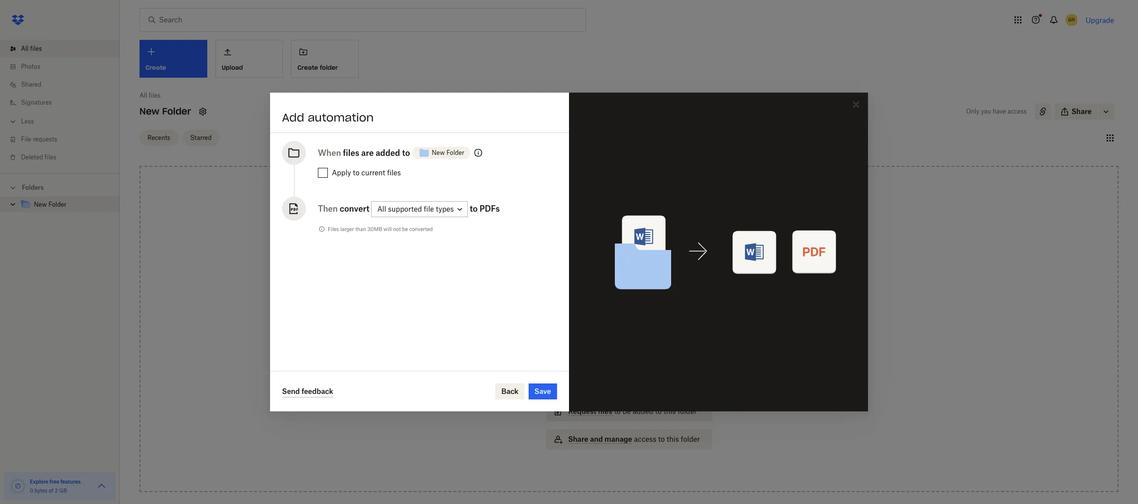 Task type: describe. For each thing, give the bounding box(es) containing it.
types
[[436, 205, 454, 213]]

current
[[361, 168, 385, 177]]

files inside list item
[[30, 45, 42, 52]]

shared link
[[8, 76, 120, 94]]

1 vertical spatial folder
[[678, 407, 697, 416]]

deleted files
[[21, 153, 56, 161]]

files are added to
[[343, 148, 410, 158]]

drop
[[586, 265, 603, 273]]

folder inside button
[[320, 64, 338, 71]]

free
[[50, 479, 59, 485]]

are
[[361, 148, 374, 158]]

requests
[[33, 136, 57, 143]]

import
[[568, 379, 592, 388]]

starred
[[190, 134, 212, 141]]

send feedback button
[[282, 386, 333, 398]]

new for 'new folder' button
[[432, 149, 445, 156]]

to pdfs
[[470, 204, 500, 214]]

back button
[[495, 384, 525, 400]]

add automation dialog
[[270, 93, 868, 412]]

apply to current files
[[332, 168, 401, 177]]

request
[[568, 407, 596, 416]]

new for new folder link
[[34, 201, 47, 208]]

all inside all supported file types dropdown button
[[377, 205, 386, 213]]

files up recents
[[149, 92, 161, 99]]

to left 'new folder' button
[[402, 148, 410, 158]]

convert
[[340, 204, 369, 214]]

signatures link
[[8, 94, 120, 112]]

deleted files link
[[8, 149, 120, 166]]

new folder for 'new folder' button
[[432, 149, 464, 156]]

file requests
[[21, 136, 57, 143]]

features
[[61, 479, 81, 485]]

files inside more ways to add content element
[[598, 407, 612, 416]]

be inside more ways to add content element
[[623, 407, 631, 416]]

add automation
[[282, 111, 374, 125]]

of
[[49, 488, 53, 494]]

recents
[[148, 134, 170, 141]]

'upload'
[[621, 276, 648, 284]]

create
[[298, 64, 318, 71]]

1 horizontal spatial new
[[140, 106, 159, 117]]

signatures
[[21, 99, 52, 106]]

supported
[[388, 205, 422, 213]]

to up share and manage access to this folder at the bottom
[[655, 407, 662, 416]]

access
[[568, 351, 593, 360]]

gb
[[59, 488, 67, 494]]

folders button
[[0, 180, 120, 195]]

files larger than 30mb will not be converted
[[328, 226, 433, 232]]

files right current
[[387, 168, 401, 177]]

pdfs
[[480, 204, 500, 214]]

be inside add automation "dialog"
[[402, 226, 408, 232]]

to down "request files to be added to this folder"
[[658, 435, 665, 444]]

share for share and manage access to this folder
[[568, 435, 588, 444]]

when
[[318, 148, 341, 158]]

files
[[328, 226, 339, 232]]

new folder for new folder link
[[34, 201, 66, 208]]

recents button
[[140, 130, 178, 146]]

added inside more ways to add content element
[[633, 407, 653, 416]]

then
[[318, 204, 338, 214]]

save button
[[529, 384, 557, 400]]

access button
[[546, 346, 712, 366]]



Task type: locate. For each thing, give the bounding box(es) containing it.
0 vertical spatial new folder
[[140, 106, 191, 117]]

share
[[1072, 107, 1092, 116], [568, 435, 588, 444]]

file requests link
[[8, 131, 120, 149]]

or
[[587, 276, 594, 284]]

be
[[402, 226, 408, 232], [623, 407, 631, 416]]

all files list item
[[0, 40, 120, 58]]

access right manage
[[634, 435, 656, 444]]

0 horizontal spatial folder
[[48, 201, 66, 208]]

folder left folder permissions image
[[446, 149, 464, 156]]

back
[[501, 387, 519, 396]]

send
[[282, 387, 300, 395]]

30mb
[[367, 226, 382, 232]]

0
[[30, 488, 33, 494]]

new down folders
[[34, 201, 47, 208]]

to inside drop files here to upload, or use the 'upload' button
[[638, 265, 645, 273]]

create folder
[[298, 64, 338, 71]]

2 horizontal spatial new folder
[[432, 149, 464, 156]]

1 vertical spatial this
[[667, 435, 679, 444]]

only
[[966, 108, 980, 115]]

folders
[[22, 184, 44, 191]]

all supported file types button
[[371, 201, 468, 217]]

0 horizontal spatial all files
[[21, 45, 42, 52]]

1 horizontal spatial share
[[1072, 107, 1092, 116]]

new folder
[[140, 106, 191, 117], [432, 149, 464, 156], [34, 201, 66, 208]]

button
[[650, 276, 672, 284]]

files inside drop files here to upload, or use the 'upload' button
[[605, 265, 619, 273]]

1 horizontal spatial be
[[623, 407, 631, 416]]

files left the are
[[343, 148, 359, 158]]

less
[[21, 118, 34, 125]]

be down the import 'button'
[[623, 407, 631, 416]]

folder up recents
[[162, 106, 191, 117]]

only you have access
[[966, 108, 1027, 115]]

photos
[[21, 63, 40, 70]]

added right the are
[[376, 148, 400, 158]]

and
[[590, 435, 603, 444]]

be right not
[[402, 226, 408, 232]]

share and manage access to this folder
[[568, 435, 700, 444]]

apply
[[332, 168, 351, 177]]

converted
[[409, 226, 433, 232]]

2
[[55, 488, 58, 494]]

file
[[21, 136, 31, 143]]

the
[[609, 276, 620, 284]]

all up recents button
[[140, 92, 147, 99]]

0 vertical spatial all files
[[21, 45, 42, 52]]

access
[[1008, 108, 1027, 115], [634, 435, 656, 444]]

2 vertical spatial all
[[377, 205, 386, 213]]

1 horizontal spatial folder
[[162, 106, 191, 117]]

0 vertical spatial folder
[[320, 64, 338, 71]]

1 vertical spatial new
[[432, 149, 445, 156]]

list
[[0, 34, 120, 173]]

0 vertical spatial this
[[664, 407, 676, 416]]

all files up photos
[[21, 45, 42, 52]]

1 horizontal spatial access
[[1008, 108, 1027, 115]]

deleted
[[21, 153, 43, 161]]

shared
[[21, 81, 41, 88]]

to right here
[[638, 265, 645, 273]]

will
[[384, 226, 392, 232]]

upgrade
[[1086, 16, 1114, 24]]

all files link
[[8, 40, 120, 58], [140, 91, 161, 101]]

0 vertical spatial share
[[1072, 107, 1092, 116]]

folder permissions image
[[472, 147, 484, 159]]

1 vertical spatial access
[[634, 435, 656, 444]]

have
[[993, 108, 1006, 115]]

2 vertical spatial new
[[34, 201, 47, 208]]

all inside all files list item
[[21, 45, 29, 52]]

1 vertical spatial added
[[633, 407, 653, 416]]

added inside add automation "dialog"
[[376, 148, 400, 158]]

all files link up recents
[[140, 91, 161, 101]]

added
[[376, 148, 400, 158], [633, 407, 653, 416]]

upgrade link
[[1086, 16, 1114, 24]]

list containing all files
[[0, 34, 120, 173]]

0 horizontal spatial share
[[568, 435, 588, 444]]

new left folder permissions image
[[432, 149, 445, 156]]

access for manage
[[634, 435, 656, 444]]

1 vertical spatial share
[[568, 435, 588, 444]]

folder
[[320, 64, 338, 71], [678, 407, 697, 416], [681, 435, 700, 444]]

new folder button
[[412, 143, 470, 163]]

0 horizontal spatial new
[[34, 201, 47, 208]]

files right request
[[598, 407, 612, 416]]

save
[[535, 387, 551, 396]]

1 vertical spatial all
[[140, 92, 147, 99]]

all up 'files larger than 30mb will not be converted'
[[377, 205, 386, 213]]

all up photos
[[21, 45, 29, 52]]

all files up recents
[[140, 92, 161, 99]]

0 vertical spatial be
[[402, 226, 408, 232]]

this down "request files to be added to this folder"
[[667, 435, 679, 444]]

2 horizontal spatial new
[[432, 149, 445, 156]]

share for share
[[1072, 107, 1092, 116]]

to right 'apply'
[[353, 168, 360, 177]]

2 horizontal spatial all
[[377, 205, 386, 213]]

2 vertical spatial new folder
[[34, 201, 66, 208]]

new folder inside button
[[432, 149, 464, 156]]

larger
[[340, 226, 354, 232]]

2 vertical spatial folder
[[48, 201, 66, 208]]

1 horizontal spatial all files
[[140, 92, 161, 99]]

all files inside list item
[[21, 45, 42, 52]]

explore
[[30, 479, 48, 485]]

new
[[140, 106, 159, 117], [432, 149, 445, 156], [34, 201, 47, 208]]

new up recents
[[140, 106, 159, 117]]

folder for new folder link
[[48, 201, 66, 208]]

access inside more ways to add content element
[[634, 435, 656, 444]]

folder
[[162, 106, 191, 117], [446, 149, 464, 156], [48, 201, 66, 208]]

0 horizontal spatial be
[[402, 226, 408, 232]]

folder down folders button
[[48, 201, 66, 208]]

import button
[[546, 374, 712, 394]]

than
[[355, 226, 366, 232]]

photos link
[[8, 58, 120, 76]]

use
[[595, 276, 607, 284]]

more ways to add content element
[[544, 325, 714, 459]]

all
[[21, 45, 29, 52], [140, 92, 147, 99], [377, 205, 386, 213]]

all files link up shared link
[[8, 40, 120, 58]]

0 horizontal spatial all files link
[[8, 40, 120, 58]]

1 horizontal spatial new folder
[[140, 106, 191, 117]]

share button
[[1055, 104, 1098, 120]]

folder for 'new folder' button
[[446, 149, 464, 156]]

access for have
[[1008, 108, 1027, 115]]

folder inside button
[[446, 149, 464, 156]]

1 vertical spatial folder
[[446, 149, 464, 156]]

files up photos
[[30, 45, 42, 52]]

0 vertical spatial new
[[140, 106, 159, 117]]

1 vertical spatial new folder
[[432, 149, 464, 156]]

1 vertical spatial all files
[[140, 92, 161, 99]]

share inside more ways to add content element
[[568, 435, 588, 444]]

here
[[621, 265, 636, 273]]

manage
[[605, 435, 632, 444]]

0 vertical spatial folder
[[162, 106, 191, 117]]

create folder button
[[291, 40, 359, 78]]

file
[[424, 205, 434, 213]]

upload,
[[647, 265, 672, 273]]

to up manage
[[614, 407, 621, 416]]

to
[[402, 148, 410, 158], [353, 168, 360, 177], [470, 204, 478, 214], [638, 265, 645, 273], [614, 407, 621, 416], [655, 407, 662, 416], [658, 435, 665, 444]]

0 horizontal spatial access
[[634, 435, 656, 444]]

2 vertical spatial folder
[[681, 435, 700, 444]]

0 horizontal spatial new folder
[[34, 201, 66, 208]]

explore free features 0 bytes of 2 gb
[[30, 479, 81, 494]]

1 vertical spatial be
[[623, 407, 631, 416]]

0 vertical spatial all
[[21, 45, 29, 52]]

you
[[981, 108, 991, 115]]

added up share and manage access to this folder at the bottom
[[633, 407, 653, 416]]

0 horizontal spatial all
[[21, 45, 29, 52]]

0 horizontal spatial added
[[376, 148, 400, 158]]

1 horizontal spatial all
[[140, 92, 147, 99]]

access right have
[[1008, 108, 1027, 115]]

less image
[[8, 117, 18, 127]]

1 horizontal spatial all files link
[[140, 91, 161, 101]]

new folder link
[[20, 198, 112, 212]]

feedback
[[302, 387, 333, 395]]

all files
[[21, 45, 42, 52], [140, 92, 161, 99]]

files up the
[[605, 265, 619, 273]]

request files to be added to this folder
[[568, 407, 697, 416]]

files right deleted
[[45, 153, 56, 161]]

to left pdfs
[[470, 204, 478, 214]]

automation
[[308, 111, 374, 125]]

new folder down folders button
[[34, 201, 66, 208]]

drop files here to upload, or use the 'upload' button
[[586, 265, 672, 284]]

1 vertical spatial all files link
[[140, 91, 161, 101]]

new folder up recents
[[140, 106, 191, 117]]

0 vertical spatial access
[[1008, 108, 1027, 115]]

0 vertical spatial all files link
[[8, 40, 120, 58]]

add
[[282, 111, 304, 125]]

not
[[393, 226, 401, 232]]

dropbox image
[[8, 10, 28, 30]]

send feedback
[[282, 387, 333, 395]]

share inside button
[[1072, 107, 1092, 116]]

0 vertical spatial added
[[376, 148, 400, 158]]

all supported file types
[[377, 205, 454, 213]]

this up share and manage access to this folder at the bottom
[[664, 407, 676, 416]]

2 horizontal spatial folder
[[446, 149, 464, 156]]

new folder left folder permissions image
[[432, 149, 464, 156]]

bytes
[[35, 488, 47, 494]]

new inside button
[[432, 149, 445, 156]]

1 horizontal spatial added
[[633, 407, 653, 416]]

quota usage element
[[10, 478, 26, 494]]

starred button
[[182, 130, 220, 146]]



Task type: vqa. For each thing, say whether or not it's contained in the screenshot.
FILE, BLACK PANTHER.PAPER row
no



